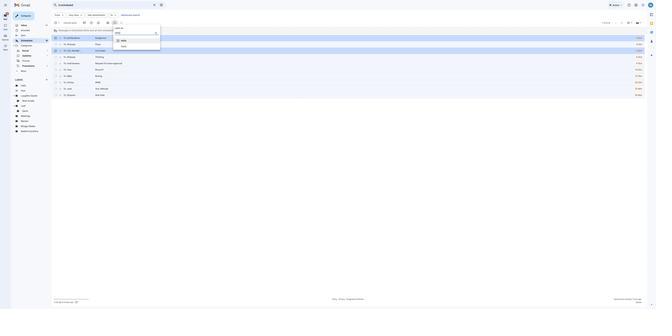 Task type: describe. For each thing, give the bounding box(es) containing it.
to: for your attitude
[[71, 97, 74, 100]]

advanced search
[[135, 15, 156, 18]]

chat heading
[[0, 31, 12, 34]]

hiya
[[23, 99, 28, 102]]

work
[[25, 111, 30, 114]]

none checkbox inside row
[[60, 76, 64, 79]]

to: inside "to:" row
[[71, 69, 75, 72]]

advanced search options image
[[176, 2, 183, 9]]

kangeroos
[[106, 41, 118, 44]]

laughter dazzle link
[[23, 105, 42, 108]]

ice cream
[[106, 55, 117, 58]]

18
[[51, 44, 53, 46]]

wwe
[[106, 90, 112, 93]]

gems link
[[25, 122, 31, 125]]

boxing
[[106, 83, 114, 86]]

kendall
[[80, 55, 88, 58]]

...
[[89, 55, 91, 58]]

sent link
[[23, 38, 28, 41]]

5 row from the top
[[57, 74, 656, 81]]

to: for pizza
[[71, 48, 74, 51]]

has attachment button
[[95, 14, 119, 20]]

move to inbox image
[[118, 24, 122, 27]]

forums link
[[25, 66, 33, 69]]

labels heading
[[17, 87, 50, 90]]

updates link
[[25, 61, 35, 64]]

Search in emails search field
[[57, 1, 184, 10]]

1 horizontal spatial scheduled
[[80, 32, 92, 35]]

to: mike
[[71, 83, 80, 86]]

sent
[[100, 32, 105, 35]]

snoozed link
[[23, 32, 33, 35]]

advanced search button
[[133, 14, 157, 20]]

labels
[[17, 87, 25, 90]]

promotions link
[[25, 72, 38, 75]]

any
[[77, 15, 82, 18]]

more button
[[14, 76, 55, 82]]

to: for wwe
[[71, 90, 74, 93]]

work emails
[[25, 111, 38, 114]]

1 row from the top
[[57, 39, 656, 46]]

boxing link
[[106, 83, 656, 86]]

1 for social
[[52, 55, 53, 58]]

messages
[[65, 32, 77, 35]]

more
[[23, 78, 29, 81]]

social link
[[25, 55, 32, 58]]

cancel send button
[[69, 22, 86, 29]]

to: tim , kendall ...
[[71, 55, 91, 58]]

search in emails image
[[58, 2, 65, 9]]

9 row from the top
[[57, 102, 656, 109]]

pizza link
[[106, 48, 656, 51]]

lachlandinoo
[[75, 41, 89, 44]]

Label-as menu open text field
[[127, 35, 183, 39]]

will
[[92, 32, 96, 35]]

laughter dazzle
[[23, 105, 42, 108]]

time
[[82, 15, 88, 18]]

1 vertical spatial scheduled
[[23, 44, 36, 47]]

sharpay for pizza
[[75, 48, 84, 51]]

to: for boxing
[[71, 83, 74, 86]]

scheduled link
[[23, 44, 36, 47]]

gems
[[25, 122, 31, 125]]

your attitude
[[106, 97, 120, 100]]

spaces heading
[[0, 43, 12, 46]]

scheduled
[[114, 32, 126, 35]]

inbox
[[23, 27, 30, 30]]

to: for kangeroos
[[71, 41, 74, 44]]

attitude
[[111, 97, 120, 100]]

forums
[[25, 66, 33, 69]]

has attachment
[[98, 15, 117, 18]]

to: lachlandinoo
[[71, 41, 89, 44]]

6 row from the top
[[57, 81, 656, 88]]

main menu image
[[4, 4, 8, 8]]

cancel send
[[71, 24, 85, 27]]

2
[[52, 72, 53, 75]]

ice cream link
[[106, 55, 656, 58]]

messages in scheduled will be sent at their scheduled time.
[[65, 32, 132, 35]]

to: row
[[57, 67, 656, 74]]

heading inside mail navigation
[[0, 54, 12, 57]]



Task type: locate. For each thing, give the bounding box(es) containing it.
to: up to: tara in the left top of the page
[[71, 69, 75, 72]]

3 to: from the top
[[71, 55, 74, 58]]

to: for brunch?
[[71, 76, 74, 79]]

brunch? link
[[106, 76, 656, 79]]

to button
[[120, 14, 132, 20]]

1 up 2
[[52, 61, 53, 63]]

jack
[[75, 97, 80, 100]]

snoozed
[[23, 32, 33, 35]]

laughter
[[23, 105, 33, 108]]

their
[[108, 32, 114, 35]]

to: left tara
[[71, 76, 74, 79]]

thinking link
[[106, 62, 656, 65]]

be
[[97, 32, 99, 35]]

wwe link
[[106, 90, 656, 94]]

1 vertical spatial 1
[[52, 61, 53, 63]]

promotions
[[25, 72, 38, 75]]

mail navigation
[[0, 11, 12, 309]]

2 to: sharpay from the top
[[71, 62, 84, 65]]

1 vertical spatial sharpay
[[75, 62, 84, 65]]

scheduled up categories link
[[23, 44, 36, 47]]

categories
[[23, 49, 36, 52]]

to: down messages
[[71, 41, 74, 44]]

29 up mail at top
[[7, 14, 9, 16]]

1 for updates
[[52, 61, 53, 63]]

leaf link
[[23, 116, 28, 119]]

any time
[[77, 15, 88, 18]]

to
[[123, 15, 125, 18]]

ice
[[106, 55, 109, 58]]

to: sharpay down tim
[[71, 62, 84, 65]]

meetings link
[[23, 128, 34, 131]]

29 inside the 29 link
[[7, 14, 9, 16]]

to: tara
[[71, 76, 79, 79]]

gmail image
[[16, 2, 35, 9]]

0 horizontal spatial scheduled
[[23, 44, 36, 47]]

to: down the to: lachlandinoo
[[71, 48, 74, 51]]

mail
[[4, 20, 8, 23]]

0 vertical spatial hello
[[134, 44, 141, 47]]

sharpay for thinking
[[75, 62, 84, 65]]

mike
[[75, 83, 80, 86]]

has
[[98, 15, 102, 18]]

at
[[106, 32, 108, 35]]

snooze image
[[100, 24, 103, 27]]

send
[[79, 24, 85, 27]]

2 row from the top
[[57, 46, 656, 53]]

mail heading
[[0, 20, 12, 23]]

29 link
[[2, 13, 10, 20]]

labels image
[[126, 24, 129, 27]]

0 vertical spatial to: sharpay
[[71, 48, 84, 51]]

main content
[[57, 11, 656, 309]]

attachment
[[103, 15, 117, 18]]

0 vertical spatial 29
[[7, 14, 9, 16]]

in
[[77, 32, 79, 35]]

3 row from the top
[[57, 53, 656, 60]]

pizza
[[106, 48, 112, 51]]

clear search image
[[168, 2, 175, 9]]

to: sharpay for thinking
[[71, 62, 84, 65]]

tara
[[75, 76, 79, 79]]

0 vertical spatial scheduled
[[80, 32, 92, 35]]

emails
[[31, 111, 38, 114]]

to: left mike
[[71, 83, 74, 86]]

meetings
[[23, 128, 34, 131]]

6 to: from the top
[[71, 76, 74, 79]]

sharpay down ,
[[75, 62, 84, 65]]

0 horizontal spatial 29
[[7, 14, 9, 16]]

1 to: sharpay from the top
[[71, 48, 84, 51]]

scheduled right in
[[80, 32, 92, 35]]

hello up "hiya" link
[[23, 94, 29, 97]]

to: sharpay for pizza
[[71, 48, 84, 51]]

,
[[79, 55, 79, 58]]

inbox link
[[23, 27, 30, 30]]

hello up apply
[[134, 44, 141, 47]]

1 down 18 at the left top of page
[[52, 55, 53, 58]]

sharpay up ,
[[75, 48, 84, 51]]

time.
[[127, 32, 132, 35]]

categories link
[[23, 49, 36, 52]]

your attitude link
[[106, 97, 656, 101]]

29 up 18 at the left top of page
[[51, 27, 53, 30]]

7 to: from the top
[[71, 83, 74, 86]]

search
[[147, 15, 156, 18]]

tim
[[75, 55, 79, 58]]

more image
[[133, 24, 136, 27]]

ximmy
[[75, 90, 82, 93]]

8 to: from the top
[[71, 90, 74, 93]]

hello
[[134, 44, 141, 47], [23, 94, 29, 97]]

to: left tim
[[71, 55, 74, 58]]

compose button
[[14, 13, 39, 23]]

to: ximmy
[[71, 90, 82, 93]]

chat
[[4, 31, 8, 34]]

hello link
[[23, 94, 29, 97]]

to: jack
[[71, 97, 80, 100]]

9 to: from the top
[[71, 97, 74, 100]]

Search in emails text field
[[65, 4, 167, 7]]

2 to: from the top
[[71, 48, 74, 51]]

main content containing to:
[[57, 11, 656, 309]]

social
[[25, 55, 32, 58]]

1 vertical spatial hello
[[23, 94, 29, 97]]

2 sharpay from the top
[[75, 62, 84, 65]]

0 vertical spatial 1
[[52, 55, 53, 58]]

scheduled
[[80, 32, 92, 35], [23, 44, 36, 47]]

kangeroos link
[[106, 41, 656, 44]]

4 row from the top
[[57, 60, 656, 67]]

1 to: from the top
[[71, 41, 74, 44]]

any time button
[[75, 14, 94, 20]]

sent
[[23, 38, 28, 41]]

1 1 from the top
[[52, 55, 53, 58]]

1 horizontal spatial 29
[[51, 27, 53, 30]]

row
[[57, 39, 656, 46], [57, 46, 656, 53], [57, 53, 656, 60], [57, 60, 656, 67], [57, 74, 656, 81], [57, 81, 656, 88], [57, 88, 656, 95], [57, 95, 656, 102], [57, 102, 656, 109]]

hiya link
[[23, 99, 28, 102]]

0 horizontal spatial hello
[[23, 94, 29, 97]]

1 horizontal spatial hello
[[134, 44, 141, 47]]

7 row from the top
[[57, 88, 656, 95]]

cancel
[[71, 24, 79, 27]]

1
[[52, 55, 53, 58], [52, 61, 53, 63]]

dazzle
[[34, 105, 42, 108]]

work emails link
[[25, 111, 38, 114]]

0 vertical spatial sharpay
[[75, 48, 84, 51]]

1 sharpay from the top
[[75, 48, 84, 51]]

advanced
[[135, 15, 147, 18]]

to: left jack
[[71, 97, 74, 100]]

brunch?
[[106, 76, 115, 79]]

updates
[[25, 61, 35, 64]]

None checkbox
[[60, 76, 64, 79]]

your
[[106, 97, 111, 100]]

heading
[[0, 54, 12, 57]]

compose
[[23, 16, 34, 19]]

None checkbox
[[60, 24, 64, 27], [60, 41, 64, 44], [60, 48, 64, 51], [60, 55, 64, 58], [60, 62, 64, 65], [60, 69, 64, 72], [60, 83, 64, 86], [60, 90, 64, 94], [60, 97, 64, 101], [60, 104, 64, 108], [60, 24, 64, 27], [60, 41, 64, 44], [60, 48, 64, 51], [60, 55, 64, 58], [60, 62, 64, 65], [60, 69, 64, 72], [60, 83, 64, 86], [60, 90, 64, 94], [60, 97, 64, 101], [60, 104, 64, 108]]

5 to: from the top
[[71, 69, 75, 72]]

8 row from the top
[[57, 95, 656, 102]]

to: sharpay
[[71, 48, 84, 51], [71, 62, 84, 65]]

to: sharpay up tim
[[71, 48, 84, 51]]

thinking
[[106, 62, 115, 65]]

1 vertical spatial to: sharpay
[[71, 62, 84, 65]]

from button
[[59, 14, 73, 20]]

4 to: from the top
[[71, 62, 74, 65]]

1 vertical spatial 29
[[51, 27, 53, 30]]

to: for thinking
[[71, 62, 74, 65]]

apply
[[134, 50, 141, 53]]

cream
[[110, 55, 117, 58]]

from
[[61, 15, 67, 18]]

leaf
[[23, 116, 28, 119]]

to:
[[71, 41, 74, 44], [71, 48, 74, 51], [71, 55, 74, 58], [71, 62, 74, 65], [71, 69, 75, 72], [71, 76, 74, 79], [71, 83, 74, 86], [71, 90, 74, 93], [71, 97, 74, 100]]

to: down to: tim , kendall ... in the top left of the page
[[71, 62, 74, 65]]

2 1 from the top
[[52, 61, 53, 63]]

add to tasks image
[[108, 24, 111, 27]]

to: left the ximmy
[[71, 90, 74, 93]]

29
[[7, 14, 9, 16], [51, 27, 53, 30]]



Task type: vqa. For each thing, say whether or not it's contained in the screenshot.
Respond
no



